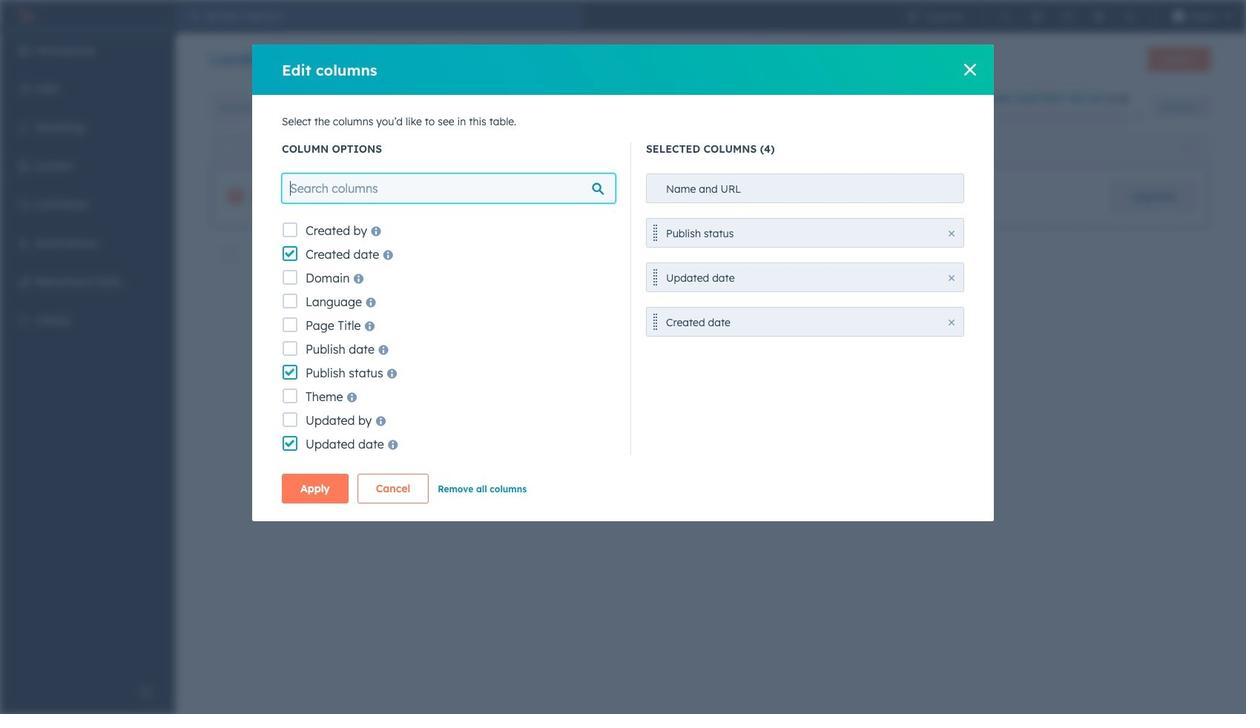 Task type: describe. For each thing, give the bounding box(es) containing it.
Search content search field
[[211, 93, 433, 122]]

howard n/a image
[[1173, 10, 1184, 22]]

1 close image from the top
[[949, 231, 955, 237]]

1 vertical spatial close image
[[1135, 111, 1144, 120]]

help image
[[1062, 10, 1074, 22]]

0 horizontal spatial menu
[[0, 33, 175, 677]]

3 close image from the top
[[949, 320, 955, 326]]

marketplaces image
[[1031, 10, 1043, 22]]

press to sort. image
[[1187, 143, 1192, 153]]



Task type: locate. For each thing, give the bounding box(es) containing it.
2 vertical spatial close image
[[949, 320, 955, 326]]

pagination navigation
[[592, 300, 726, 319]]

1 horizontal spatial menu
[[897, 0, 1237, 33]]

1 vertical spatial close image
[[949, 275, 955, 281]]

0 vertical spatial close image
[[949, 231, 955, 237]]

0 vertical spatial close image
[[964, 64, 976, 76]]

0 horizontal spatial press to sort. element
[[704, 143, 709, 155]]

2 press to sort. element from the left
[[1187, 143, 1192, 155]]

settings image
[[1093, 10, 1105, 22]]

dialog
[[252, 45, 994, 522]]

1 horizontal spatial press to sort. element
[[1187, 143, 1192, 155]]

Search columns search field
[[282, 174, 616, 203]]

press to sort. element
[[704, 143, 709, 155], [1187, 143, 1192, 155]]

close image
[[964, 64, 976, 76], [1135, 111, 1144, 120]]

Search HubSpot search field
[[199, 4, 583, 28]]

press to sort. image
[[704, 143, 709, 153]]

1 press to sort. element from the left
[[704, 143, 709, 155]]

2 close image from the top
[[949, 275, 955, 281]]

notifications image
[[1124, 10, 1136, 22]]

1 horizontal spatial close image
[[1135, 111, 1144, 120]]

close image
[[949, 231, 955, 237], [949, 275, 955, 281], [949, 320, 955, 326]]

banner
[[211, 43, 1211, 77]]

0 horizontal spatial close image
[[964, 64, 976, 76]]

progress bar
[[971, 111, 984, 123]]

menu
[[897, 0, 1237, 33], [0, 33, 175, 677]]



Task type: vqa. For each thing, say whether or not it's contained in the screenshot.
howard n/a "icon"
yes



